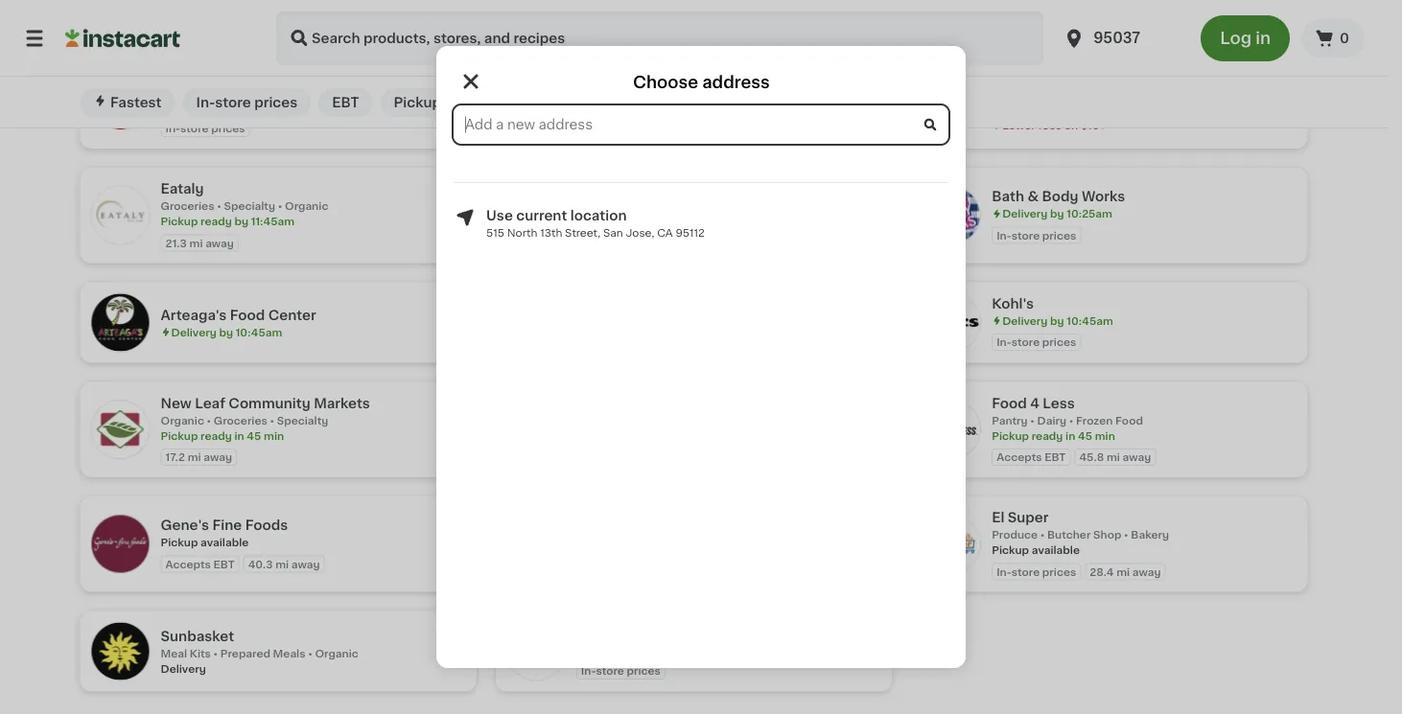 Task type: vqa. For each thing, say whether or not it's contained in the screenshot.
THE ORGANIC in Eataly Groceries • Specialty • Organic Pickup ready by 11:45am
yes



Task type: describe. For each thing, give the bounding box(es) containing it.
45.8
[[1080, 453, 1105, 463]]

away for 17.2 mi away
[[204, 453, 232, 463]]

in for markets
[[235, 431, 244, 442]]

in for pantry
[[1066, 431, 1076, 442]]

ca
[[657, 228, 673, 238]]

• down community
[[270, 416, 274, 426]]

13th
[[540, 228, 563, 238]]

• right meals
[[308, 649, 313, 659]]

pickup button
[[380, 88, 455, 117]]

0 vertical spatial in-store prices link
[[912, 0, 1308, 34]]

the
[[576, 194, 602, 207]]

available inside gene's fine foods pickup available
[[201, 538, 249, 549]]

el super produce • butcher shop • bakery pickup available
[[992, 512, 1170, 556]]

kohl's
[[992, 298, 1034, 311]]

delivery down grocery
[[587, 113, 632, 124]]

bath & body works
[[992, 190, 1126, 204]]

0 button
[[1302, 19, 1365, 58]]

0
[[1340, 32, 1350, 45]]

el
[[992, 512, 1005, 525]]

• inside staples stationery • electronics
[[220, 87, 225, 97]]

ebt for 45.8 mi away
[[1045, 453, 1066, 463]]

san
[[603, 228, 623, 238]]

groceries inside grocery outlet groceries • organic • alcohol
[[576, 98, 630, 109]]

wellness
[[627, 213, 676, 223]]

40.3 mi away
[[248, 560, 320, 570]]

• down choose address
[[686, 98, 690, 109]]

grocery
[[576, 79, 633, 93]]

outlet
[[637, 79, 681, 93]]

butcher
[[1048, 530, 1091, 541]]

ready for food
[[1032, 431, 1063, 442]]

accepts ebt for 45.8 mi away
[[997, 453, 1066, 463]]

health
[[576, 213, 613, 223]]

by inside eataly groceries • specialty • organic pickup ready by 11:45am
[[235, 217, 248, 227]]

ready inside eataly groceries • specialty • organic pickup ready by 11:45am
[[201, 217, 232, 227]]

delivery by 10:45am down kohl's
[[1003, 316, 1114, 327]]

11:45am
[[251, 217, 295, 227]]

staples stationery • electronics
[[161, 68, 289, 97]]

on
[[1065, 121, 1079, 132]]

community
[[229, 397, 311, 411]]

shop
[[1094, 530, 1122, 541]]

ebt for 40.3 mi away
[[214, 560, 235, 570]]

prepared
[[220, 649, 270, 659]]

by down bath & body works at the top of page
[[1051, 209, 1065, 220]]

pantry
[[992, 416, 1028, 426]]

45.8 mi away
[[1080, 453, 1152, 463]]

• up 21.3 mi away
[[217, 201, 221, 212]]

search address image
[[922, 116, 939, 133]]

delivery by 10:45am for the vitamin shoppe®
[[587, 228, 698, 239]]

gene's
[[161, 519, 209, 533]]

fees
[[1039, 121, 1062, 132]]

choose address dialog
[[437, 46, 966, 669]]

by down arteaga's food center
[[219, 328, 233, 338]]

gene's fine foods pickup available
[[161, 519, 288, 549]]

leaf
[[195, 397, 225, 411]]

less
[[1043, 397, 1075, 411]]

staples
[[161, 68, 213, 81]]

away for 45.8 mi away
[[1123, 453, 1152, 463]]

7-eleven
[[992, 72, 1052, 85]]

delivery by 10:45am for staples
[[171, 102, 282, 113]]

log
[[1221, 30, 1252, 47]]

organic inside grocery outlet groceries • organic • alcohol
[[640, 98, 683, 109]]

new for new
[[476, 96, 507, 109]]

eataly
[[161, 183, 204, 196]]

arteaga's
[[161, 309, 227, 322]]

specialty inside eataly groceries • specialty • organic pickup ready by 11:45am
[[224, 201, 275, 212]]

delivery by 10:25am
[[1003, 209, 1113, 220]]

meals
[[273, 649, 306, 659]]

use current location 515 north 13th street, san jose, ca 95112
[[486, 209, 705, 238]]

log in button
[[1201, 15, 1291, 61]]

in inside button
[[1256, 30, 1271, 47]]

fastest
[[110, 96, 162, 109]]

10:45am for staples
[[236, 102, 282, 113]]

body
[[1042, 190, 1079, 204]]

street,
[[565, 228, 601, 238]]

stationery
[[161, 87, 218, 97]]

away for 21.3 mi away
[[205, 238, 234, 249]]

• right dairy
[[1070, 416, 1074, 426]]

bakery
[[1132, 530, 1170, 541]]

0 vertical spatial food
[[230, 309, 265, 322]]

delivery down 'bath'
[[1003, 209, 1048, 220]]

sunbasket
[[161, 630, 234, 644]]

by down grocery outlet groceries • organic • alcohol
[[635, 113, 649, 124]]

organic inside new leaf community markets organic • groceries • specialty pickup ready in 45 min
[[161, 416, 204, 426]]

mi for 17.2
[[188, 453, 201, 463]]

in-store prices button
[[183, 88, 311, 117]]

choose address
[[633, 74, 770, 91]]

min for community
[[264, 431, 284, 442]]

2 vertical spatial food
[[1116, 416, 1144, 426]]

515
[[486, 228, 505, 238]]

food 4 less pantry • dairy • frozen food pickup ready in 45 min
[[992, 397, 1144, 442]]

10:45am up less
[[1067, 316, 1114, 327]]

meal
[[161, 649, 187, 659]]

sunbasket meal kits • prepared meals • organic delivery
[[161, 630, 359, 675]]

28.4 mi away
[[1090, 567, 1161, 578]]

• down leaf
[[207, 416, 211, 426]]

fine
[[212, 519, 242, 533]]

kits
[[190, 649, 211, 659]]

• down outlet
[[633, 98, 637, 109]]

eataly groceries • specialty • organic pickup ready by 11:45am
[[161, 183, 329, 227]]

away for 40.3 mi away
[[292, 560, 320, 570]]

alcohol
[[693, 98, 734, 109]]

foods
[[245, 519, 288, 533]]

groceries inside eataly groceries • specialty • organic pickup ready by 11:45am
[[161, 201, 214, 212]]

1 vertical spatial food
[[992, 397, 1027, 411]]

delivery down stationery
[[171, 102, 217, 113]]

new button
[[462, 88, 520, 117]]

center
[[268, 309, 316, 322]]

address
[[702, 74, 770, 91]]

works
[[1082, 190, 1126, 204]]

arteaga's food center
[[161, 309, 316, 322]]

mi for 21.3
[[190, 238, 203, 249]]

accepts for 40.3 mi away
[[166, 560, 211, 570]]



Task type: locate. For each thing, give the bounding box(es) containing it.
• right shop
[[1125, 530, 1129, 541]]

1 vertical spatial accepts ebt
[[166, 560, 235, 570]]

17.2
[[166, 453, 185, 463]]

in- inside in-store prices button
[[196, 96, 215, 109]]

in right log at the right of the page
[[1256, 30, 1271, 47]]

log in
[[1221, 30, 1271, 47]]

7-
[[992, 72, 1006, 85]]

  text field
[[454, 106, 949, 144]]

organic right meals
[[315, 649, 359, 659]]

2 vertical spatial groceries
[[214, 416, 268, 426]]

electronics
[[227, 87, 289, 97]]

1 horizontal spatial food
[[992, 397, 1027, 411]]

2 vertical spatial ebt
[[214, 560, 235, 570]]

organic inside sunbasket meal kits • prepared meals • organic delivery
[[315, 649, 359, 659]]

current
[[516, 209, 567, 223]]

in-store prices link
[[912, 0, 1308, 34], [496, 612, 892, 693]]

food left "center"
[[230, 309, 265, 322]]

1 horizontal spatial min
[[1095, 431, 1116, 442]]

food up pantry
[[992, 397, 1027, 411]]

by down staples stationery • electronics
[[219, 102, 233, 113]]

by up less
[[1051, 316, 1065, 327]]

new for new leaf community markets organic • groceries • specialty pickup ready in 45 min
[[161, 397, 192, 411]]

accepts for 45.8 mi away
[[997, 453, 1042, 463]]

specialty up 11:45am
[[224, 201, 275, 212]]

45
[[247, 431, 261, 442], [1078, 431, 1093, 442]]

ebt inside button
[[332, 96, 359, 109]]

ebt down gene's fine foods pickup available
[[214, 560, 235, 570]]

in
[[1256, 30, 1271, 47], [235, 431, 244, 442], [1066, 431, 1076, 442]]

pickup down pantry
[[992, 431, 1030, 442]]

new leaf community markets organic • groceries • specialty pickup ready in 45 min
[[161, 397, 370, 442]]

10:45am
[[236, 102, 282, 113], [651, 113, 698, 124], [651, 228, 698, 239], [1067, 316, 1114, 327], [236, 328, 282, 338]]

mi right 45.8
[[1107, 453, 1121, 463]]

10:45am for the vitamin shoppe®
[[651, 228, 698, 239]]

available down 'butcher'
[[1032, 546, 1080, 556]]

10:25am
[[1067, 209, 1113, 220]]

mi for 45.8
[[1107, 453, 1121, 463]]

0 horizontal spatial &
[[615, 213, 624, 223]]

accepts down pantry
[[997, 453, 1042, 463]]

1 horizontal spatial accepts
[[997, 453, 1042, 463]]

& right 'bath'
[[1028, 190, 1039, 204]]

pickup up 17.2
[[161, 431, 198, 442]]

delivery by 10:45am down arteaga's food center
[[171, 328, 282, 338]]

• right kits
[[214, 649, 218, 659]]

0 vertical spatial accepts
[[997, 453, 1042, 463]]

lower fees on $10+
[[1003, 121, 1107, 132]]

markets
[[314, 397, 370, 411]]

min inside food 4 less pantry • dairy • frozen food pickup ready in 45 min
[[1095, 431, 1116, 442]]

store
[[1012, 9, 1040, 20], [215, 96, 251, 109], [180, 124, 209, 134], [1012, 231, 1040, 241], [1012, 338, 1040, 348], [1012, 567, 1040, 578], [596, 667, 624, 677]]

21.3 mi away
[[166, 238, 234, 249]]

ready down dairy
[[1032, 431, 1063, 442]]

  text field inside choose address dialog
[[454, 106, 949, 144]]

pickup inside gene's fine foods pickup available
[[161, 538, 198, 549]]

food
[[230, 309, 265, 322], [992, 397, 1027, 411], [1116, 416, 1144, 426]]

• up 11:45am
[[278, 201, 282, 212]]

prices inside button
[[254, 96, 298, 109]]

1 horizontal spatial in
[[1066, 431, 1076, 442]]

in-store prices inside button
[[196, 96, 298, 109]]

95112
[[676, 228, 705, 238]]

10:45am down the vitamin shoppe® health & wellness • supplements at the top of page
[[651, 228, 698, 239]]

1 vertical spatial accepts
[[166, 560, 211, 570]]

delivery by 10:45am down grocery outlet groceries • organic • alcohol
[[587, 113, 698, 124]]

ebt button
[[319, 88, 373, 117]]

ready inside food 4 less pantry • dairy • frozen food pickup ready in 45 min
[[1032, 431, 1063, 442]]

available inside el super produce • butcher shop • bakery pickup available
[[1032, 546, 1080, 556]]

10:45am down electronics
[[236, 102, 282, 113]]

accepts ebt down gene's fine foods pickup available
[[166, 560, 235, 570]]

1 45 from the left
[[247, 431, 261, 442]]

north
[[507, 228, 538, 238]]

delivery inside sunbasket meal kits • prepared meals • organic delivery
[[161, 664, 206, 675]]

45 down frozen
[[1078, 431, 1093, 442]]

ready inside new leaf community markets organic • groceries • specialty pickup ready in 45 min
[[201, 431, 232, 442]]

& up san
[[615, 213, 624, 223]]

mi for 40.3
[[276, 560, 289, 570]]

2 45 from the left
[[1078, 431, 1093, 442]]

0 horizontal spatial min
[[264, 431, 284, 442]]

mi
[[190, 238, 203, 249], [188, 453, 201, 463], [1107, 453, 1121, 463], [276, 560, 289, 570], [1117, 567, 1130, 578]]

min down community
[[264, 431, 284, 442]]

1 vertical spatial specialty
[[277, 416, 329, 426]]

1 vertical spatial in-store prices link
[[496, 612, 892, 693]]

away down bakery on the bottom right of the page
[[1133, 567, 1161, 578]]

mi right 17.2
[[188, 453, 201, 463]]

45 inside new leaf community markets organic • groceries • specialty pickup ready in 45 min
[[247, 431, 261, 442]]

mi right the 28.4
[[1117, 567, 1130, 578]]

pickup
[[394, 96, 441, 109], [161, 217, 198, 227], [161, 431, 198, 442], [992, 431, 1030, 442], [161, 538, 198, 549], [992, 546, 1030, 556]]

groceries down eataly
[[161, 201, 214, 212]]

pickup inside food 4 less pantry • dairy • frozen food pickup ready in 45 min
[[992, 431, 1030, 442]]

choose
[[633, 74, 699, 91]]

1 vertical spatial &
[[615, 213, 624, 223]]

28.4
[[1090, 567, 1114, 578]]

in down community
[[235, 431, 244, 442]]

& inside the vitamin shoppe® health & wellness • supplements
[[615, 213, 624, 223]]

vitamin
[[606, 194, 658, 207]]

min
[[264, 431, 284, 442], [1095, 431, 1116, 442]]

in down dairy
[[1066, 431, 1076, 442]]

new right "pickup" button
[[476, 96, 507, 109]]

store inside button
[[215, 96, 251, 109]]

1 horizontal spatial available
[[1032, 546, 1080, 556]]

accepts
[[997, 453, 1042, 463], [166, 560, 211, 570]]

use
[[486, 209, 513, 223]]

food right frozen
[[1116, 416, 1144, 426]]

ebt
[[332, 96, 359, 109], [1045, 453, 1066, 463], [214, 560, 235, 570]]

delivery by 10:45am down wellness
[[587, 228, 698, 239]]

bath
[[992, 190, 1025, 204]]

pickup inside eataly groceries • specialty • organic pickup ready by 11:45am
[[161, 217, 198, 227]]

delivery down kohl's
[[1003, 316, 1048, 327]]

1 vertical spatial groceries
[[161, 201, 214, 212]]

21.3
[[166, 238, 187, 249]]

•
[[220, 87, 225, 97], [633, 98, 637, 109], [686, 98, 690, 109], [217, 201, 221, 212], [278, 201, 282, 212], [678, 213, 683, 223], [207, 416, 211, 426], [270, 416, 274, 426], [1031, 416, 1035, 426], [1070, 416, 1074, 426], [1041, 530, 1045, 541], [1125, 530, 1129, 541], [214, 649, 218, 659], [308, 649, 313, 659]]

specialty down community
[[277, 416, 329, 426]]

specialty inside new leaf community markets organic • groceries • specialty pickup ready in 45 min
[[277, 416, 329, 426]]

pickup inside button
[[394, 96, 441, 109]]

1 horizontal spatial specialty
[[277, 416, 329, 426]]

shoppe®
[[662, 194, 723, 207]]

0 vertical spatial groceries
[[576, 98, 630, 109]]

grocery outlet groceries • organic • alcohol
[[576, 79, 734, 109]]

delivery by 10:45am down staples stationery • electronics
[[171, 102, 282, 113]]

ebt left "pickup" button
[[332, 96, 359, 109]]

2 horizontal spatial food
[[1116, 416, 1144, 426]]

away right 17.2
[[204, 453, 232, 463]]

0 horizontal spatial available
[[201, 538, 249, 549]]

min down frozen
[[1095, 431, 1116, 442]]

10:45am down arteaga's food center
[[236, 328, 282, 338]]

40.3
[[248, 560, 273, 570]]

mi right 21.3
[[190, 238, 203, 249]]

organic down leaf
[[161, 416, 204, 426]]

• down 4
[[1031, 416, 1035, 426]]

ready up 17.2 mi away
[[201, 431, 232, 442]]

• right stationery
[[220, 87, 225, 97]]

min for less
[[1095, 431, 1116, 442]]

1 vertical spatial new
[[161, 397, 192, 411]]

prices
[[1043, 9, 1077, 20], [254, 96, 298, 109], [211, 124, 245, 134], [1043, 231, 1077, 241], [1043, 338, 1077, 348], [1043, 567, 1077, 578], [627, 667, 661, 677]]

eleven
[[1006, 72, 1052, 85]]

0 horizontal spatial ebt
[[214, 560, 235, 570]]

• up 95112
[[678, 213, 683, 223]]

4
[[1031, 397, 1040, 411]]

new inside button
[[476, 96, 507, 109]]

• inside the vitamin shoppe® health & wellness • supplements
[[678, 213, 683, 223]]

10:45am for grocery outlet
[[651, 113, 698, 124]]

away right 45.8
[[1123, 453, 1152, 463]]

$10+
[[1081, 121, 1107, 132]]

ready up 21.3 mi away
[[201, 217, 232, 227]]

0 vertical spatial &
[[1028, 190, 1039, 204]]

0 horizontal spatial in
[[235, 431, 244, 442]]

new left leaf
[[161, 397, 192, 411]]

0 vertical spatial ebt
[[332, 96, 359, 109]]

groceries inside new leaf community markets organic • groceries • specialty pickup ready in 45 min
[[214, 416, 268, 426]]

delivery by 10:45am for grocery outlet
[[587, 113, 698, 124]]

0 horizontal spatial new
[[161, 397, 192, 411]]

2 horizontal spatial ebt
[[1045, 453, 1066, 463]]

away right 21.3
[[205, 238, 234, 249]]

0 horizontal spatial in-store prices link
[[496, 612, 892, 693]]

2 min from the left
[[1095, 431, 1116, 442]]

frozen
[[1077, 416, 1113, 426]]

jose,
[[626, 228, 655, 238]]

location
[[571, 209, 627, 223]]

delivery by 10:45am
[[171, 102, 282, 113], [587, 113, 698, 124], [587, 228, 698, 239], [1003, 316, 1114, 327], [171, 328, 282, 338]]

0 horizontal spatial accepts
[[166, 560, 211, 570]]

pickup down gene's
[[161, 538, 198, 549]]

1 horizontal spatial &
[[1028, 190, 1039, 204]]

0 vertical spatial new
[[476, 96, 507, 109]]

in-
[[997, 9, 1012, 20], [196, 96, 215, 109], [166, 124, 180, 134], [997, 231, 1012, 241], [997, 338, 1012, 348], [997, 567, 1012, 578], [581, 667, 596, 677]]

0 horizontal spatial specialty
[[224, 201, 275, 212]]

by
[[219, 102, 233, 113], [635, 113, 649, 124], [1051, 209, 1065, 220], [235, 217, 248, 227], [635, 228, 649, 239], [1051, 316, 1065, 327], [219, 328, 233, 338]]

in inside food 4 less pantry • dairy • frozen food pickup ready in 45 min
[[1066, 431, 1076, 442]]

organic up 11:45am
[[285, 201, 329, 212]]

instacart logo image
[[65, 27, 180, 50]]

accepts ebt down dairy
[[997, 453, 1066, 463]]

45 down community
[[247, 431, 261, 442]]

45 for less
[[1078, 431, 1093, 442]]

super
[[1008, 512, 1049, 525]]

1 horizontal spatial ebt
[[332, 96, 359, 109]]

• down super
[[1041, 530, 1045, 541]]

pickup right ebt button
[[394, 96, 441, 109]]

available down the fine at left
[[201, 538, 249, 549]]

fastest button
[[80, 88, 175, 117]]

delivery
[[171, 102, 217, 113], [587, 113, 632, 124], [1003, 209, 1048, 220], [587, 228, 632, 239], [1003, 316, 1048, 327], [171, 328, 217, 338], [161, 664, 206, 675]]

mi for 28.4
[[1117, 567, 1130, 578]]

0 horizontal spatial food
[[230, 309, 265, 322]]

away right 40.3
[[292, 560, 320, 570]]

accepts ebt
[[997, 453, 1066, 463], [166, 560, 235, 570]]

accepts ebt for 40.3 mi away
[[166, 560, 235, 570]]

in-store prices
[[997, 9, 1077, 20], [196, 96, 298, 109], [166, 124, 245, 134], [997, 231, 1077, 241], [997, 338, 1077, 348], [997, 567, 1077, 578], [581, 667, 661, 677]]

10:45am down grocery outlet groceries • organic • alcohol
[[651, 113, 698, 124]]

produce
[[992, 530, 1038, 541]]

&
[[1028, 190, 1039, 204], [615, 213, 624, 223]]

0 vertical spatial accepts ebt
[[997, 453, 1066, 463]]

groceries down community
[[214, 416, 268, 426]]

delivery down meal
[[161, 664, 206, 675]]

lower
[[1003, 121, 1036, 132]]

ready for new
[[201, 431, 232, 442]]

1 horizontal spatial new
[[476, 96, 507, 109]]

in inside new leaf community markets organic • groceries • specialty pickup ready in 45 min
[[235, 431, 244, 442]]

ebt left 45.8
[[1045, 453, 1066, 463]]

45 inside food 4 less pantry • dairy • frozen food pickup ready in 45 min
[[1078, 431, 1093, 442]]

1 vertical spatial ebt
[[1045, 453, 1066, 463]]

0 vertical spatial specialty
[[224, 201, 275, 212]]

1 horizontal spatial 45
[[1078, 431, 1093, 442]]

by left 11:45am
[[235, 217, 248, 227]]

new inside new leaf community markets organic • groceries • specialty pickup ready in 45 min
[[161, 397, 192, 411]]

organic down outlet
[[640, 98, 683, 109]]

supplements
[[685, 213, 758, 223]]

dairy
[[1038, 416, 1067, 426]]

mi right 40.3
[[276, 560, 289, 570]]

min inside new leaf community markets organic • groceries • specialty pickup ready in 45 min
[[264, 431, 284, 442]]

the vitamin shoppe® health & wellness • supplements
[[576, 194, 758, 223]]

1 horizontal spatial in-store prices link
[[912, 0, 1308, 34]]

2 horizontal spatial in
[[1256, 30, 1271, 47]]

0 horizontal spatial accepts ebt
[[166, 560, 235, 570]]

pickup inside el super produce • butcher shop • bakery pickup available
[[992, 546, 1030, 556]]

organic inside eataly groceries • specialty • organic pickup ready by 11:45am
[[285, 201, 329, 212]]

pickup up 21.3
[[161, 217, 198, 227]]

by down wellness
[[635, 228, 649, 239]]

delivery down location
[[587, 228, 632, 239]]

45 for community
[[247, 431, 261, 442]]

new
[[476, 96, 507, 109], [161, 397, 192, 411]]

organic
[[640, 98, 683, 109], [285, 201, 329, 212], [161, 416, 204, 426], [315, 649, 359, 659]]

groceries down grocery
[[576, 98, 630, 109]]

pickup down produce
[[992, 546, 1030, 556]]

17.2 mi away
[[166, 453, 232, 463]]

0 horizontal spatial 45
[[247, 431, 261, 442]]

groceries
[[576, 98, 630, 109], [161, 201, 214, 212], [214, 416, 268, 426]]

1 min from the left
[[264, 431, 284, 442]]

pickup inside new leaf community markets organic • groceries • specialty pickup ready in 45 min
[[161, 431, 198, 442]]

specialty
[[224, 201, 275, 212], [277, 416, 329, 426]]

accepts down gene's
[[166, 560, 211, 570]]

delivery down the arteaga's at the left of page
[[171, 328, 217, 338]]

1 horizontal spatial accepts ebt
[[997, 453, 1066, 463]]

away for 28.4 mi away
[[1133, 567, 1161, 578]]



